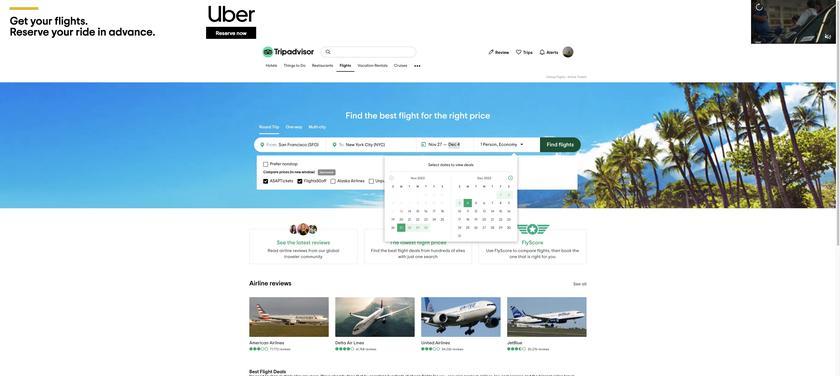Task type: locate. For each thing, give the bounding box(es) containing it.
1 s m t w t f s from the left
[[392, 185, 443, 188]]

16
[[425, 210, 428, 213], [508, 210, 511, 213]]

find inside button
[[547, 142, 558, 148]]

0 horizontal spatial 19
[[392, 218, 395, 221]]

26
[[391, 226, 395, 229], [474, 226, 478, 229]]

From where? text field
[[278, 141, 323, 149]]

0 horizontal spatial 6
[[400, 202, 402, 205]]

0 horizontal spatial 29
[[416, 226, 420, 229]]

1 vertical spatial right
[[532, 255, 541, 259]]

3
[[433, 193, 435, 197], [459, 202, 461, 205]]

flight inside find the best flight deals from hundreds of sites with just one search
[[398, 249, 408, 253]]

1 vertical spatial 11
[[467, 210, 469, 213]]

1 horizontal spatial deals
[[464, 163, 474, 167]]

1 horizontal spatial 18
[[467, 218, 469, 221]]

4 s from the left
[[508, 185, 510, 188]]

6 down dec 2023 on the top right of the page
[[483, 202, 485, 205]]

0 vertical spatial 4
[[458, 142, 460, 147]]

dec right "nov 27"
[[449, 142, 457, 147]]

lines
[[354, 341, 364, 345]]

28 up use
[[491, 226, 494, 229]]

from left our
[[309, 249, 318, 253]]

2 2023 from the left
[[484, 177, 491, 180]]

0 horizontal spatial all
[[460, 179, 465, 183]]

w down the nov 2023
[[417, 185, 419, 188]]

1 3 of 5 bubbles image from the left
[[249, 347, 269, 351]]

0 vertical spatial see
[[277, 240, 286, 246]]

0 horizontal spatial nov
[[411, 177, 417, 180]]

flight for for
[[399, 111, 419, 120]]

18
[[441, 210, 444, 213], [467, 218, 469, 221]]

3 down select all
[[459, 202, 461, 205]]

1 from from the left
[[309, 249, 318, 253]]

m down airports
[[467, 185, 469, 188]]

1 26 from the left
[[391, 226, 395, 229]]

1 vertical spatial 17
[[458, 218, 461, 221]]

28 up lowest
[[408, 226, 411, 229]]

1 horizontal spatial flights
[[557, 76, 566, 79]]

1 23 from the left
[[424, 218, 428, 221]]

w for dec
[[483, 185, 486, 188]]

10
[[433, 202, 436, 205], [458, 210, 461, 213]]

all for see all
[[582, 282, 587, 286]]

1 vertical spatial flight
[[398, 249, 408, 253]]

flights
[[559, 142, 574, 148]]

0 vertical spatial 3
[[433, 193, 435, 197]]

0 horizontal spatial 23
[[424, 218, 428, 221]]

1 horizontal spatial 21
[[491, 218, 494, 221]]

to inside use flyscore to compare flights, then book the one that is right for you
[[513, 249, 517, 253]]

1 horizontal spatial 8
[[500, 202, 502, 205]]

1 6 from the left
[[400, 202, 402, 205]]

2023
[[418, 177, 425, 180], [484, 177, 491, 180]]

1 vertical spatial all
[[582, 282, 587, 286]]

find the best flight for the right price
[[346, 111, 490, 120]]

f for dec 2023
[[500, 185, 502, 188]]

10 up 31
[[458, 210, 461, 213]]

1 horizontal spatial select
[[446, 179, 459, 183]]

1 horizontal spatial 10
[[458, 210, 461, 213]]

review
[[496, 50, 509, 55]]

2 vertical spatial find
[[371, 249, 380, 253]]

0 horizontal spatial from
[[309, 249, 318, 253]]

flights left vacation
[[340, 64, 351, 68]]

2 12 from the left
[[475, 210, 478, 213]]

2 vertical spatial 4
[[467, 202, 469, 205]]

0 vertical spatial select
[[428, 163, 439, 167]]

1 s from the left
[[392, 185, 394, 188]]

3 t from the left
[[475, 185, 477, 188]]

19
[[392, 218, 395, 221], [475, 218, 478, 221]]

1 vertical spatial airline
[[249, 280, 268, 287]]

one search
[[415, 255, 438, 259]]

w down dec 2023 on the top right of the page
[[483, 185, 486, 188]]

1 21 from the left
[[408, 218, 411, 221]]

2
[[425, 193, 427, 197], [508, 193, 510, 197]]

1 vertical spatial flyscore
[[495, 249, 512, 253]]

to left view at the right of page
[[451, 163, 455, 167]]

0 horizontal spatial 27
[[400, 226, 403, 229]]

24
[[433, 218, 436, 221], [458, 226, 461, 229]]

s m t w t f s for dec
[[459, 185, 510, 188]]

To where? text field
[[345, 141, 395, 148]]

one-way
[[286, 125, 302, 129]]

2 16 from the left
[[508, 210, 511, 213]]

6 down unpublishedflight
[[400, 202, 402, 205]]

select for select dates to view deals
[[428, 163, 439, 167]]

3 of 5 bubbles image inside "77,772 reviews" link
[[249, 347, 269, 351]]

2 vertical spatial to
[[513, 249, 517, 253]]

2 w from the left
[[483, 185, 486, 188]]

0 horizontal spatial 18
[[441, 210, 444, 213]]

1 horizontal spatial 5
[[475, 202, 477, 205]]

1 horizontal spatial 2023
[[484, 177, 491, 180]]

deals inside find the best flight deals from hundreds of sites with just one search
[[409, 249, 420, 253]]

asaptickets
[[270, 179, 293, 183]]

0 vertical spatial all
[[460, 179, 465, 183]]

delta
[[335, 341, 346, 345]]

2 s m t w t f s from the left
[[459, 185, 510, 188]]

1 15 from the left
[[416, 210, 419, 213]]

1 horizontal spatial dec
[[478, 177, 484, 180]]

with
[[398, 255, 407, 259]]

1 12 from the left
[[392, 210, 395, 213]]

1 horizontal spatial f
[[500, 185, 502, 188]]

2 s from the left
[[442, 185, 443, 188]]

0 horizontal spatial m
[[400, 185, 403, 188]]

trips link
[[514, 47, 535, 58]]

the
[[365, 111, 378, 120], [434, 111, 447, 120], [287, 240, 296, 246], [381, 249, 387, 253], [573, 249, 579, 253]]

1 horizontal spatial m
[[467, 185, 469, 188]]

1 vertical spatial dec
[[478, 177, 484, 180]]

1 horizontal spatial all
[[582, 282, 587, 286]]

0 horizontal spatial 24
[[433, 218, 436, 221]]

f
[[434, 185, 435, 188], [500, 185, 502, 188]]

nov for nov 2023
[[411, 177, 417, 180]]

2023 for nov 2023
[[418, 177, 425, 180]]

17
[[433, 210, 436, 213], [458, 218, 461, 221]]

flyscore up one
[[495, 249, 512, 253]]

77,772 reviews link
[[249, 347, 291, 352]]

None search field
[[321, 47, 416, 57]]

s m t w t f s down the nov 2023
[[392, 185, 443, 188]]

0 vertical spatial to
[[296, 64, 300, 68]]

0 horizontal spatial 30
[[424, 226, 428, 229]]

just
[[408, 255, 414, 259]]

prefer
[[270, 162, 281, 166]]

view
[[456, 163, 463, 167]]

flight left for
[[399, 111, 419, 120]]

2 m from the left
[[467, 185, 469, 188]]

1 horizontal spatial 30
[[507, 226, 511, 229]]

0 horizontal spatial 11
[[441, 202, 444, 205]]

s m t w t f s down dec 2023 on the top right of the page
[[459, 185, 510, 188]]

airlines
[[351, 179, 365, 183], [270, 341, 284, 345], [436, 341, 450, 345]]

reviews for airline reviews
[[270, 280, 292, 287]]

deals up just
[[409, 249, 420, 253]]

flight up with
[[398, 249, 408, 253]]

1 13 from the left
[[400, 210, 403, 213]]

2 15 from the left
[[499, 210, 502, 213]]

1
[[481, 142, 482, 147], [417, 193, 418, 197], [500, 193, 501, 197]]

find flights button
[[540, 137, 581, 152]]

1 horizontal spatial 9
[[508, 202, 510, 205]]

the inside find the best flight deals from hundreds of sites with just one search
[[381, 249, 387, 253]]

nov up include
[[429, 142, 437, 147]]

airline reviews link
[[249, 280, 292, 287]]

reviews for 20,276 reviews
[[538, 348, 549, 351]]

cheap
[[546, 76, 556, 79]]

2 19 from the left
[[475, 218, 478, 221]]

s
[[392, 185, 394, 188], [442, 185, 443, 188], [459, 185, 461, 188], [508, 185, 510, 188]]

3 of 5 bubbles image
[[249, 347, 269, 351], [421, 347, 441, 351]]

2 horizontal spatial find
[[547, 142, 558, 148]]

dec
[[449, 142, 457, 147], [478, 177, 484, 180]]

tripadvisor image
[[263, 47, 314, 58]]

m down unpublishedflight
[[400, 185, 403, 188]]

0 horizontal spatial 25
[[441, 218, 444, 221]]

select for select all
[[446, 179, 459, 183]]

hundreds
[[431, 249, 450, 253]]

2 20 from the left
[[483, 218, 486, 221]]

flyscore up compare
[[522, 240, 544, 246]]

see for see all
[[574, 282, 581, 286]]

1 horizontal spatial 7
[[492, 202, 494, 205]]

0 horizontal spatial f
[[434, 185, 435, 188]]

1 horizontal spatial right
[[532, 255, 541, 259]]

0 horizontal spatial 2
[[425, 193, 427, 197]]

airlines up 77,772
[[270, 341, 284, 345]]

0 horizontal spatial 28
[[408, 226, 411, 229]]

24 up 31
[[458, 226, 461, 229]]

profile picture image
[[563, 47, 574, 58]]

airlines right alaska
[[351, 179, 365, 183]]

1 horizontal spatial 23
[[507, 218, 511, 221]]

0 horizontal spatial 10
[[433, 202, 436, 205]]

to up one
[[513, 249, 517, 253]]

10 down the ladybug
[[433, 202, 436, 205]]

cruises
[[394, 64, 407, 68]]

0 vertical spatial flight
[[399, 111, 419, 120]]

1 horizontal spatial 25
[[466, 226, 470, 229]]

31
[[458, 234, 461, 238]]

1 vertical spatial select
[[446, 179, 459, 183]]

the for find the best flight for the right price
[[365, 111, 378, 120]]

2 5 from the left
[[475, 202, 477, 205]]

1 vertical spatial to
[[451, 163, 455, 167]]

2 7 from the left
[[492, 202, 494, 205]]

2 26 from the left
[[474, 226, 478, 229]]

trips
[[523, 50, 533, 55]]

1 horizontal spatial 12
[[475, 210, 478, 213]]

compare
[[263, 171, 279, 174]]

delta air lines link
[[335, 340, 376, 346]]

24 up the flight prices
[[433, 218, 436, 221]]

alerts
[[547, 50, 558, 55]]

0 vertical spatial 10
[[433, 202, 436, 205]]

right right is
[[532, 255, 541, 259]]

1 horizontal spatial 19
[[475, 218, 478, 221]]

0 vertical spatial 25
[[441, 218, 444, 221]]

select down select dates to view deals
[[446, 179, 459, 183]]

0 vertical spatial deals
[[464, 163, 474, 167]]

1 vertical spatial 18
[[467, 218, 469, 221]]

sponsored
[[320, 171, 333, 174]]

0 horizontal spatial 13
[[400, 210, 403, 213]]

flyscore
[[522, 240, 544, 246], [495, 249, 512, 253]]

3 of 5 bubbles image down united
[[421, 347, 441, 351]]

0 horizontal spatial 1
[[417, 193, 418, 197]]

2 f from the left
[[500, 185, 502, 188]]

our
[[319, 249, 325, 253]]

3 of 5 bubbles image down american
[[249, 347, 269, 351]]

do
[[301, 64, 306, 68]]

2 13 from the left
[[483, 210, 486, 213]]

air
[[347, 341, 353, 345]]

3 of 5 bubbles image inside 54,236 reviews link
[[421, 347, 441, 351]]

1 horizontal spatial find
[[371, 249, 380, 253]]

the lowest flight prices
[[390, 240, 447, 246]]

2 21 from the left
[[491, 218, 494, 221]]

1 horizontal spatial 22
[[499, 218, 503, 221]]

the
[[390, 240, 399, 246]]

0 horizontal spatial flights
[[340, 64, 351, 68]]

2 3 of 5 bubbles image from the left
[[421, 347, 441, 351]]

from up the one search
[[421, 249, 430, 253]]

from
[[309, 249, 318, 253], [421, 249, 430, 253]]

best inside find the best flight deals from hundreds of sites with just one search
[[388, 249, 397, 253]]

right left price
[[449, 111, 468, 120]]

0 horizontal spatial airlines
[[270, 341, 284, 345]]

deals right view at the right of page
[[464, 163, 474, 167]]

for
[[421, 111, 432, 120]]

0 vertical spatial 24
[[433, 218, 436, 221]]

deals
[[274, 370, 286, 375]]

1 f from the left
[[434, 185, 435, 188]]

1 2023 from the left
[[418, 177, 425, 180]]

0 horizontal spatial 2023
[[418, 177, 425, 180]]

23
[[424, 218, 428, 221], [507, 218, 511, 221]]

27
[[438, 142, 442, 147], [400, 226, 403, 229], [483, 226, 486, 229]]

find for find the best flight for the right price
[[346, 111, 363, 120]]

0 vertical spatial flights
[[340, 64, 351, 68]]

1 7 from the left
[[409, 202, 411, 205]]

0 vertical spatial dec
[[449, 142, 457, 147]]

1 horizontal spatial nov
[[429, 142, 437, 147]]

14
[[408, 210, 411, 213], [491, 210, 494, 213]]

w
[[417, 185, 419, 188], [483, 185, 486, 188]]

find inside find the best flight deals from hundreds of sites with just one search
[[371, 249, 380, 253]]

1 m from the left
[[400, 185, 403, 188]]

2 from from the left
[[421, 249, 430, 253]]

1 w from the left
[[417, 185, 419, 188]]

1 2 from the left
[[425, 193, 427, 197]]

one-
[[286, 125, 295, 129]]

airports
[[456, 162, 471, 166]]

0 horizontal spatial s m t w t f s
[[392, 185, 443, 188]]

things to do link
[[281, 60, 309, 72]]

1 vertical spatial see
[[574, 282, 581, 286]]

1 horizontal spatial 13
[[483, 210, 486, 213]]

3 down the ladybug
[[433, 193, 435, 197]]

dec for dec 2023
[[478, 177, 484, 180]]

1 8 from the left
[[417, 202, 419, 205]]

0 horizontal spatial to
[[296, 64, 300, 68]]

1 horizontal spatial 3 of 5 bubbles image
[[421, 347, 441, 351]]

m
[[400, 185, 403, 188], [467, 185, 469, 188]]

1 22 from the left
[[416, 218, 420, 221]]

advertisement region
[[0, 0, 836, 44]]

1 horizontal spatial 14
[[491, 210, 494, 213]]

4 t from the left
[[492, 185, 493, 188]]

nov left the ladybug
[[411, 177, 417, 180]]

select left dates
[[428, 163, 439, 167]]

flights left - at the right
[[557, 76, 566, 79]]

to left do
[[296, 64, 300, 68]]

1 horizontal spatial w
[[483, 185, 486, 188]]

0 horizontal spatial 9
[[425, 202, 427, 205]]

dec right select all
[[478, 177, 484, 180]]

is
[[528, 255, 531, 259]]

1 vertical spatial 3
[[459, 202, 461, 205]]

economy
[[499, 142, 517, 147]]

1 19 from the left
[[392, 218, 395, 221]]

airlines for united airlines
[[436, 341, 450, 345]]

,
[[497, 142, 498, 147]]

0 horizontal spatial w
[[417, 185, 419, 188]]

read
[[268, 249, 279, 253]]

reviews
[[312, 240, 330, 246], [293, 249, 308, 253], [270, 280, 292, 287], [365, 348, 376, 351], [280, 348, 291, 351], [453, 348, 464, 351], [538, 348, 549, 351]]

the for find the best flight deals from hundreds of sites with just one search
[[381, 249, 387, 253]]

0 horizontal spatial 4
[[442, 193, 443, 197]]

1 horizontal spatial airlines
[[351, 179, 365, 183]]

find the best flight deals from hundreds of sites with just one search
[[371, 249, 465, 259]]

0 vertical spatial 11
[[441, 202, 444, 205]]

1 horizontal spatial 4
[[458, 142, 460, 147]]

airline
[[568, 76, 577, 79], [249, 280, 268, 287]]

from:
[[267, 143, 278, 147]]

from inside find the best flight deals from hundreds of sites with just one search
[[421, 249, 430, 253]]

1 horizontal spatial flyscore
[[522, 240, 544, 246]]

deals for flight
[[409, 249, 420, 253]]

flight
[[399, 111, 419, 120], [398, 249, 408, 253]]

airlines up 54,236 reviews link
[[436, 341, 450, 345]]

nonstop
[[282, 162, 298, 166]]

reviews for 61,768 reviews
[[365, 348, 376, 351]]

best
[[380, 111, 397, 120], [388, 249, 397, 253]]

1 horizontal spatial 24
[[458, 226, 461, 229]]

6
[[400, 202, 402, 205], [483, 202, 485, 205]]

(in
[[290, 171, 294, 174]]

reviews for 77,772 reviews
[[280, 348, 291, 351]]

read airline reviews from our global traveler community
[[268, 249, 339, 259]]

0 vertical spatial airline
[[568, 76, 577, 79]]

0 horizontal spatial 5
[[392, 202, 394, 205]]

3 of 5 bubbles image for united
[[421, 347, 441, 351]]

airlines inside 'link'
[[270, 341, 284, 345]]



Task type: vqa. For each thing, say whether or not it's contained in the screenshot.


Task type: describe. For each thing, give the bounding box(es) containing it.
reviews inside read airline reviews from our global traveler community
[[293, 249, 308, 253]]

flights,
[[537, 249, 551, 253]]

review link
[[486, 47, 512, 58]]

american airlines
[[249, 341, 284, 345]]

united airlines link
[[421, 340, 464, 346]]

1 horizontal spatial 11
[[467, 210, 469, 213]]

1 28 from the left
[[408, 226, 411, 229]]

2 22 from the left
[[499, 218, 503, 221]]

61,768 reviews
[[356, 348, 376, 351]]

1 9 from the left
[[425, 202, 427, 205]]

3 of 5 bubbles image for american
[[249, 347, 269, 351]]

new
[[295, 171, 301, 174]]

traveler community
[[284, 255, 323, 259]]

-
[[566, 76, 567, 79]]

2 t from the left
[[425, 185, 427, 188]]

compare prices (in new window)
[[263, 171, 315, 174]]

reviews for 54,236 reviews
[[453, 348, 464, 351]]

cheap flights - airline tickets
[[546, 76, 587, 79]]

person
[[483, 142, 497, 147]]

jetblue link
[[507, 340, 549, 346]]

1 vertical spatial 10
[[458, 210, 461, 213]]

airlines for american airlines
[[270, 341, 284, 345]]

2 23 from the left
[[507, 218, 511, 221]]

1 20 from the left
[[400, 218, 403, 221]]

61,768 reviews link
[[335, 347, 376, 352]]

the for see the latest reviews
[[287, 240, 296, 246]]

3 s from the left
[[459, 185, 461, 188]]

vacation
[[358, 64, 374, 68]]

lowest
[[400, 240, 416, 246]]

one-way link
[[286, 121, 302, 134]]

dec 4
[[449, 142, 460, 147]]

see the latest reviews
[[277, 240, 330, 246]]

flight
[[260, 370, 273, 375]]

way
[[295, 125, 302, 129]]

find flights
[[547, 142, 574, 148]]

tickets
[[577, 76, 587, 79]]

2 30 from the left
[[507, 226, 511, 229]]

f for nov 2023
[[434, 185, 435, 188]]

2 9 from the left
[[508, 202, 510, 205]]

1 vertical spatial flights
[[557, 76, 566, 79]]

american
[[249, 341, 269, 345]]

flight prices
[[417, 240, 447, 246]]

rentals
[[375, 64, 388, 68]]

find for find the best flight deals from hundreds of sites with just one search
[[371, 249, 380, 253]]

to for use flyscore to compare flights, then book the one that is right for you
[[513, 249, 517, 253]]

4 of 5 bubbles image
[[335, 347, 355, 351]]

to:
[[339, 143, 345, 147]]

compare
[[518, 249, 536, 253]]

1 horizontal spatial 17
[[458, 218, 461, 221]]

dec for dec 4
[[449, 142, 457, 147]]

airlines for alaska airlines
[[351, 179, 365, 183]]

1 vertical spatial 25
[[466, 226, 470, 229]]

2 8 from the left
[[500, 202, 502, 205]]

0 horizontal spatial 3
[[433, 193, 435, 197]]

things
[[284, 64, 295, 68]]

dec 2023
[[478, 177, 491, 180]]

1 29 from the left
[[416, 226, 420, 229]]

1 horizontal spatial 27
[[438, 142, 442, 147]]

flights link
[[337, 60, 355, 72]]

sites
[[456, 249, 465, 253]]

2 horizontal spatial 27
[[483, 226, 486, 229]]

find for find flights
[[547, 142, 558, 148]]

1 t from the left
[[409, 185, 411, 188]]

round trip
[[259, 125, 279, 129]]

0 horizontal spatial airline
[[249, 280, 268, 287]]

use
[[486, 249, 494, 253]]

2 29 from the left
[[499, 226, 503, 229]]

nearby
[[442, 162, 455, 166]]

2 6 from the left
[[483, 202, 485, 205]]

0 horizontal spatial 17
[[433, 210, 436, 213]]

2 14 from the left
[[491, 210, 494, 213]]

all for select all
[[460, 179, 465, 183]]

one
[[510, 255, 517, 259]]

1 16 from the left
[[425, 210, 428, 213]]

see all
[[574, 282, 587, 286]]

1 horizontal spatial 3
[[459, 202, 461, 205]]

alaska
[[338, 179, 350, 183]]

use flyscore to compare flights, then book the one that is right for you
[[486, 249, 579, 259]]

cruises link
[[391, 60, 411, 72]]

price
[[470, 111, 490, 120]]

the inside use flyscore to compare flights, then book the one that is right for you
[[573, 249, 579, 253]]

20,276 reviews link
[[507, 347, 549, 352]]

1 30 from the left
[[424, 226, 428, 229]]

0 vertical spatial right
[[449, 111, 468, 120]]

latest
[[297, 240, 311, 246]]

right inside use flyscore to compare flights, then book the one that is right for you
[[532, 255, 541, 259]]

hotels link
[[263, 60, 281, 72]]

best
[[249, 370, 259, 375]]

select dates to view deals
[[428, 163, 474, 167]]

flights50off
[[304, 179, 327, 183]]

2023 for dec 2023
[[484, 177, 491, 180]]

1 vertical spatial 4
[[442, 193, 443, 197]]

2 28 from the left
[[491, 226, 494, 229]]

1 horizontal spatial 1
[[481, 142, 482, 147]]

20,276
[[528, 348, 538, 351]]

see for see the latest reviews
[[277, 240, 286, 246]]

window)
[[302, 171, 315, 174]]

1 horizontal spatial airline
[[568, 76, 577, 79]]

round
[[259, 125, 271, 129]]

77,772 reviews
[[270, 348, 291, 351]]

of
[[451, 249, 455, 253]]

from inside read airline reviews from our global traveler community
[[309, 249, 318, 253]]

things to do
[[284, 64, 306, 68]]

hotels
[[266, 64, 277, 68]]

m for nov 2023
[[400, 185, 403, 188]]

then
[[552, 249, 561, 253]]

1 vertical spatial 24
[[458, 226, 461, 229]]

20,276 reviews
[[528, 348, 549, 351]]

that
[[518, 255, 527, 259]]

3.5 of 5 bubbles image
[[507, 347, 527, 351]]

unpublishedflight
[[376, 179, 410, 183]]

restaurants link
[[309, 60, 337, 72]]

2 2 from the left
[[508, 193, 510, 197]]

deals for view
[[464, 163, 474, 167]]

flight for deals
[[398, 249, 408, 253]]

2 horizontal spatial 4
[[467, 202, 469, 205]]

m for dec 2023
[[467, 185, 469, 188]]

2 horizontal spatial 1
[[500, 193, 501, 197]]

alerts link
[[537, 47, 561, 58]]

1 14 from the left
[[408, 210, 411, 213]]

delta air lines
[[335, 341, 364, 345]]

multi-
[[309, 125, 319, 129]]

54,236 reviews link
[[421, 347, 464, 352]]

54,236 reviews
[[442, 348, 464, 351]]

multi-city
[[309, 125, 326, 129]]

see all link
[[574, 282, 587, 286]]

to for select dates to view deals
[[451, 163, 455, 167]]

flyscore inside use flyscore to compare flights, then book the one that is right for you
[[495, 249, 512, 253]]

alaska airlines
[[338, 179, 365, 183]]

1 5 from the left
[[392, 202, 394, 205]]

nov 2023
[[411, 177, 425, 180]]

77,772
[[270, 348, 279, 351]]

best for deals
[[388, 249, 397, 253]]

prefer nonstop
[[270, 162, 298, 166]]

include nearby airports
[[427, 162, 471, 166]]

jetblue
[[507, 341, 523, 345]]

s m t w t f s for nov
[[392, 185, 443, 188]]

global
[[326, 249, 339, 253]]

nov for nov 27
[[429, 142, 437, 147]]

vacation rentals
[[358, 64, 388, 68]]

vacation rentals link
[[355, 60, 391, 72]]

airline
[[279, 249, 292, 253]]

united airlines
[[421, 341, 450, 345]]

round trip link
[[259, 121, 279, 134]]

search image
[[326, 49, 331, 55]]

for you
[[542, 255, 556, 259]]

book
[[562, 249, 572, 253]]

prices
[[279, 171, 289, 174]]

best for for
[[380, 111, 397, 120]]

w for nov
[[417, 185, 419, 188]]



